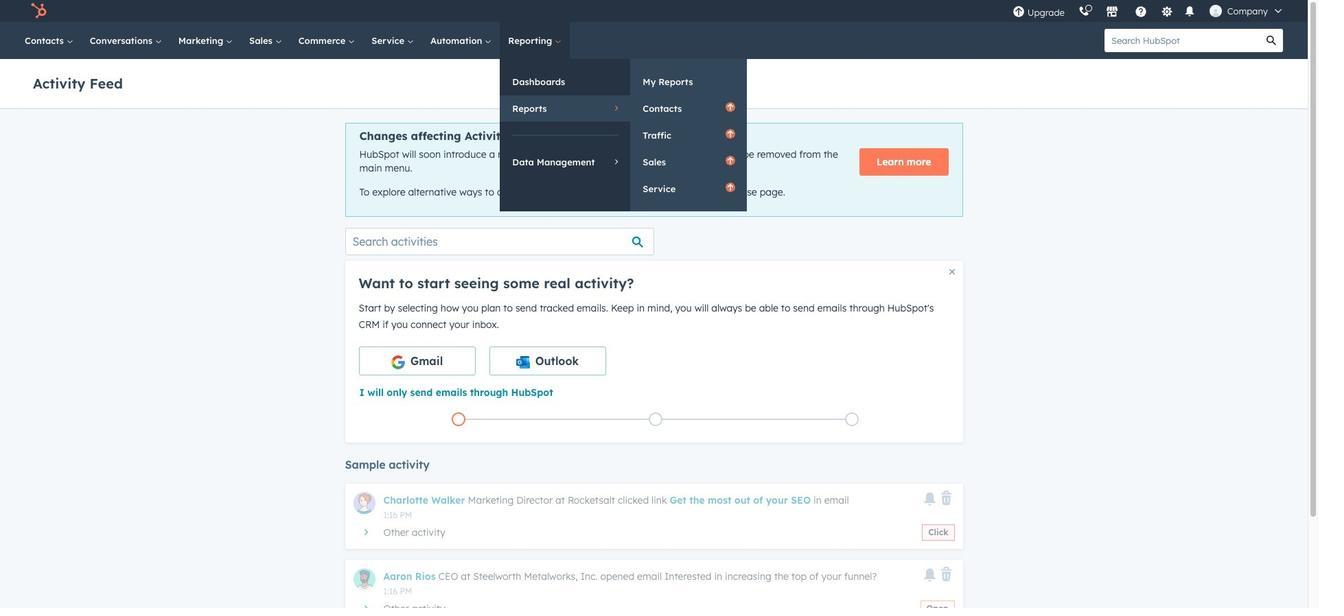 Task type: vqa. For each thing, say whether or not it's contained in the screenshot.
bottom the HubSpot
no



Task type: locate. For each thing, give the bounding box(es) containing it.
close image
[[949, 269, 955, 275]]

marketplaces image
[[1106, 6, 1119, 19]]

menu
[[1006, 0, 1292, 22]]

list
[[360, 410, 951, 429]]

onboarding.steps.sendtrackedemailingmail.title image
[[652, 416, 659, 424]]

None checkbox
[[359, 347, 476, 376]]

None checkbox
[[489, 347, 606, 376]]

Search HubSpot search field
[[1105, 29, 1260, 52]]



Task type: describe. For each thing, give the bounding box(es) containing it.
jacob simon image
[[1210, 5, 1222, 17]]

reporting menu
[[500, 59, 747, 212]]

Search activities search field
[[345, 228, 654, 255]]

onboarding.steps.finalstep.title image
[[849, 416, 856, 424]]



